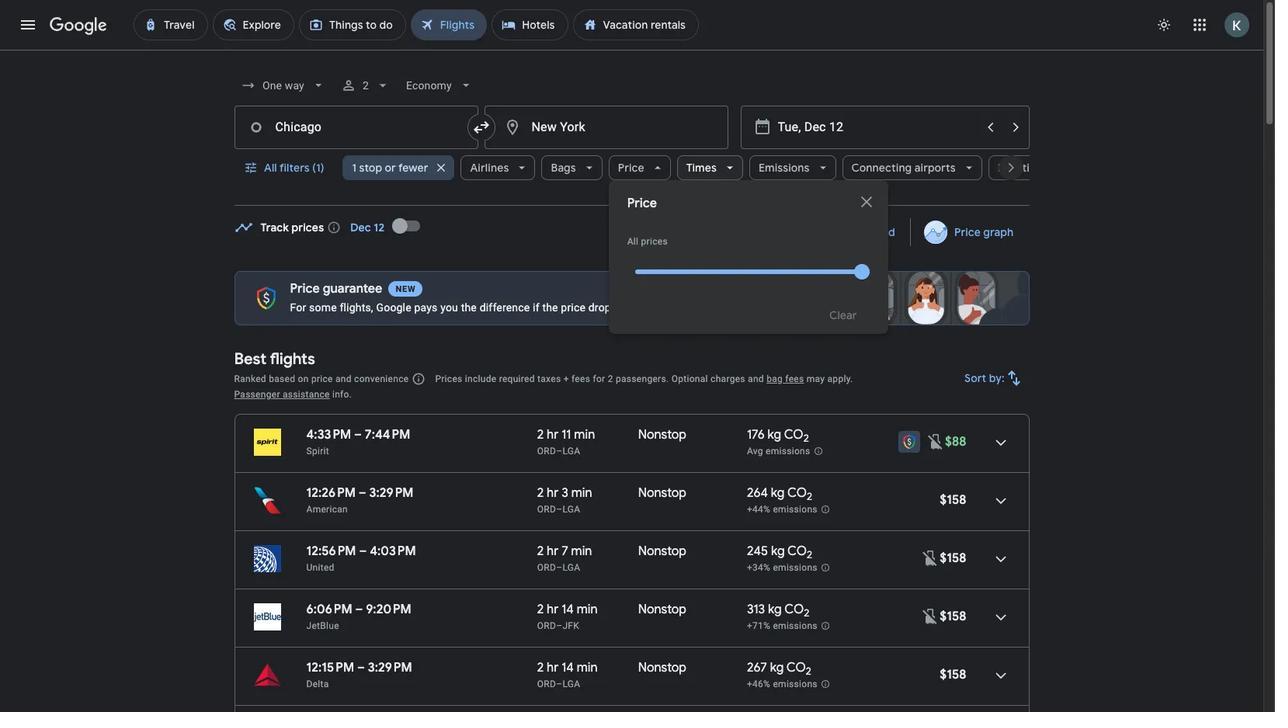 Task type: describe. For each thing, give the bounding box(es) containing it.
sort by:
[[965, 371, 1005, 385]]

14 for 9:20 pm
[[562, 602, 574, 618]]

emissions for 313
[[773, 621, 818, 632]]

optional
[[672, 374, 708, 385]]

stop
[[359, 161, 382, 175]]

connecting airports
[[852, 161, 956, 175]]

Arrival time: 3:29 PM. text field
[[370, 486, 414, 501]]

4:33 pm – 7:44 pm spirit
[[307, 427, 411, 457]]

lga for 11
[[563, 446, 581, 457]]

245 kg co 2
[[747, 544, 813, 562]]

min for 245
[[572, 544, 592, 559]]

1 you from the left
[[441, 301, 458, 314]]

nonstop for 264
[[639, 486, 687, 501]]

all filters (1)
[[264, 161, 324, 175]]

4:03 pm
[[370, 544, 416, 559]]

kg for 313
[[768, 602, 782, 618]]

difference
[[480, 301, 530, 314]]

12:56 pm
[[307, 544, 356, 559]]

price inside 'popup button'
[[618, 161, 645, 175]]

176
[[747, 427, 765, 443]]

7:44 pm
[[365, 427, 411, 443]]

+46% emissions
[[747, 679, 818, 690]]

2 hr 7 min ord – lga
[[538, 544, 592, 573]]

apply.
[[828, 374, 854, 385]]

next image
[[993, 149, 1030, 186]]

leaves o'hare international airport at 4:33 pm on tuesday, december 12 and arrives at laguardia airport at 7:44 pm on tuesday, december 12. element
[[307, 427, 411, 443]]

+46%
[[747, 679, 771, 690]]

3:29 pm for 12:15 pm
[[368, 660, 412, 676]]

may
[[807, 374, 825, 385]]

learn more about ranking image
[[412, 372, 426, 386]]

1 horizontal spatial price
[[561, 301, 586, 314]]

min for 176
[[574, 427, 595, 443]]

+71% emissions
[[747, 621, 818, 632]]

1 the from the left
[[461, 301, 477, 314]]

leaves o'hare international airport at 6:06 pm on tuesday, december 12 and arrives at john f. kennedy international airport at 9:20 pm on tuesday, december 12. element
[[307, 602, 412, 618]]

nonstop flight. element for 176
[[639, 427, 687, 445]]

ord for 12:15 pm
[[538, 679, 557, 690]]

main menu image
[[19, 16, 37, 34]]

nonstop flight. element for 313
[[639, 602, 687, 620]]

all for all prices
[[628, 236, 639, 247]]

graph
[[984, 225, 1014, 239]]

ord for 12:26 pm
[[538, 504, 557, 515]]

+34% emissions
[[747, 563, 818, 574]]

2 inside 245 kg co 2
[[807, 549, 813, 562]]

kg for 267
[[770, 660, 784, 676]]

connecting airports button
[[843, 149, 983, 186]]

+
[[564, 374, 569, 385]]

all prices
[[628, 236, 668, 247]]

12:15 pm
[[307, 660, 354, 676]]

9:20 pm
[[366, 602, 412, 618]]

avg emissions
[[747, 446, 811, 457]]

loading results progress bar
[[0, 50, 1264, 53]]

2 inside popup button
[[363, 79, 369, 92]]

158 us dollars text field for 264
[[940, 493, 967, 508]]

co for 176
[[785, 427, 804, 443]]

Departure text field
[[778, 106, 977, 148]]

0 vertical spatial this price for this flight doesn't include overhead bin access. if you need a carry-on bag, use the bags filter to update prices. image
[[927, 432, 946, 451]]

lga for 14
[[563, 679, 581, 690]]

prices include required taxes + fees for 2 passengers. optional charges and bag fees may apply. passenger assistance
[[234, 374, 854, 400]]

267
[[747, 660, 768, 676]]

2 you from the left
[[646, 301, 664, 314]]

Departure time: 6:06 PM. text field
[[307, 602, 352, 618]]

this price for this flight doesn't include overhead bin access. if you need a carry-on bag, use the bags filter to update prices. image
[[922, 549, 940, 568]]

1 vertical spatial this price for this flight doesn't include overhead bin access. if you need a carry-on bag, use the bags filter to update prices. image
[[922, 607, 940, 626]]

Departure time: 12:26 PM. text field
[[307, 486, 356, 501]]

7
[[562, 544, 569, 559]]

price guarantee
[[290, 281, 383, 297]]

duration
[[998, 161, 1043, 175]]

$88
[[946, 434, 967, 450]]

emissions
[[759, 161, 810, 175]]

– inside the 4:33 pm – 7:44 pm spirit
[[354, 427, 362, 443]]

2 the from the left
[[543, 301, 558, 314]]

flight details. leaves o'hare international airport at 6:06 pm on tuesday, december 12 and arrives at john f. kennedy international airport at 9:20 pm on tuesday, december 12. image
[[983, 599, 1020, 636]]

date grid button
[[807, 218, 908, 246]]

best
[[234, 350, 267, 369]]

flight details. leaves o'hare international airport at 12:26 pm on tuesday, december 12 and arrives at laguardia airport at 3:29 pm on tuesday, december 12. image
[[983, 483, 1020, 520]]

6:06 pm
[[307, 602, 352, 618]]

total duration 2 hr 3 min. element
[[538, 486, 639, 503]]

learn more about tracked prices image
[[327, 221, 341, 235]]

airlines button
[[461, 149, 536, 186]]

– inside 2 hr 7 min ord – lga
[[557, 563, 563, 573]]

flight details. leaves o'hare international airport at 12:15 pm on tuesday, december 12 and arrives at laguardia airport at 3:29 pm on tuesday, december 12. image
[[983, 657, 1020, 695]]

grid
[[874, 225, 895, 239]]

american
[[307, 504, 348, 515]]

3
[[562, 486, 569, 501]]

date grid
[[847, 225, 895, 239]]

book.
[[667, 301, 695, 314]]

guarantee
[[323, 281, 383, 297]]

bags button
[[542, 149, 603, 186]]

filters
[[279, 161, 309, 175]]

on
[[298, 374, 309, 385]]

flight details. leaves o'hare international airport at 4:33 pm on tuesday, december 12 and arrives at laguardia airport at 7:44 pm on tuesday, december 12. image
[[983, 424, 1020, 462]]

hr for 267
[[547, 660, 559, 676]]

nonstop for 313
[[639, 602, 687, 618]]

total duration 2 hr 14 min. element for 313
[[538, 602, 639, 620]]

fewer
[[399, 161, 428, 175]]

1 stop or fewer
[[352, 161, 428, 175]]

price down price 'popup button'
[[628, 196, 657, 211]]

245
[[747, 544, 769, 559]]

1 stop or fewer button
[[343, 149, 455, 186]]

swap origin and destination. image
[[472, 118, 491, 137]]

leaves o'hare international airport at 12:56 pm on tuesday, december 12 and arrives at laguardia airport at 4:03 pm on tuesday, december 12. element
[[307, 544, 416, 559]]

find the best price region
[[234, 207, 1030, 259]]

2 inside 2 hr 3 min ord – lga
[[538, 486, 544, 501]]

6:06 pm – 9:20 pm jetblue
[[307, 602, 412, 632]]

2 inside 264 kg co 2
[[807, 490, 813, 504]]

hr for 245
[[547, 544, 559, 559]]

spirit
[[307, 446, 329, 457]]

2 hr 14 min ord – jfk
[[538, 602, 598, 632]]

ranked
[[234, 374, 266, 385]]

2 inside prices include required taxes + fees for 2 passengers. optional charges and bag fees may apply. passenger assistance
[[608, 374, 614, 385]]

dec 12
[[351, 221, 385, 235]]

price graph
[[955, 225, 1014, 239]]

after
[[620, 301, 644, 314]]

if
[[533, 301, 540, 314]]

158 US dollars text field
[[940, 551, 967, 566]]

313 kg co 2
[[747, 602, 810, 620]]

best flights
[[234, 350, 315, 369]]

times
[[687, 161, 717, 175]]

delta
[[307, 679, 329, 690]]

2 inside 2 hr 7 min ord – lga
[[538, 544, 544, 559]]

hr for 313
[[547, 602, 559, 618]]

none text field inside search box
[[234, 106, 478, 149]]

flights,
[[340, 301, 374, 314]]

emissions for 176
[[766, 446, 811, 457]]

3:29 pm for 12:26 pm
[[370, 486, 414, 501]]

lga for 3
[[563, 504, 581, 515]]

pays
[[415, 301, 438, 314]]



Task type: vqa. For each thing, say whether or not it's contained in the screenshot.
option
no



Task type: locate. For each thing, give the bounding box(es) containing it.
– inside 12:56 pm – 4:03 pm united
[[359, 544, 367, 559]]

lga down jfk
[[563, 679, 581, 690]]

none search field containing price
[[234, 67, 1070, 334]]

2 and from the left
[[748, 374, 764, 385]]

fees right "bag"
[[786, 374, 805, 385]]

0 vertical spatial total duration 2 hr 14 min. element
[[538, 602, 639, 620]]

lga inside 2 hr 7 min ord – lga
[[563, 563, 581, 573]]

leaves o'hare international airport at 12:15 pm on tuesday, december 12 and arrives at laguardia airport at 3:29 pm on tuesday, december 12. element
[[307, 660, 412, 676]]

for
[[290, 301, 306, 314]]

bag fees button
[[767, 374, 805, 385]]

5 nonstop flight. element from the top
[[639, 660, 687, 678]]

2 vertical spatial 158 us dollars text field
[[940, 667, 967, 683]]

2 fees from the left
[[786, 374, 805, 385]]

kg up +71% emissions
[[768, 602, 782, 618]]

nonstop flight. element for 264
[[639, 486, 687, 503]]

11
[[562, 427, 572, 443]]

co up +71% emissions
[[785, 602, 804, 618]]

based
[[269, 374, 295, 385]]

min
[[574, 427, 595, 443], [572, 486, 593, 501], [572, 544, 592, 559], [577, 602, 598, 618], [577, 660, 598, 676]]

2 $158 from the top
[[940, 551, 967, 566]]

2 nonstop from the top
[[639, 486, 687, 501]]

nonstop flight. element for 267
[[639, 660, 687, 678]]

$158 for 158 us dollars text field for 264
[[940, 493, 967, 508]]

all filters (1) button
[[234, 149, 337, 186]]

1 fees from the left
[[572, 374, 591, 385]]

price
[[618, 161, 645, 175], [628, 196, 657, 211], [955, 225, 982, 239], [290, 281, 320, 297]]

– inside 2 hr 14 min ord – lga
[[557, 679, 563, 690]]

jfk
[[563, 621, 580, 632]]

ord down 2 hr 14 min ord – jfk
[[538, 679, 557, 690]]

emissions down "267 kg co 2"
[[773, 679, 818, 690]]

co inside 313 kg co 2
[[785, 602, 804, 618]]

267 kg co 2
[[747, 660, 812, 678]]

hr inside the 2 hr 11 min ord – lga
[[547, 427, 559, 443]]

5 ord from the top
[[538, 679, 557, 690]]

min down jfk
[[577, 660, 598, 676]]

– left arrival time: 3:29 pm. text box
[[359, 486, 367, 501]]

min up jfk
[[577, 602, 598, 618]]

co up +46% emissions
[[787, 660, 806, 676]]

176 kg co 2
[[747, 427, 809, 445]]

2 hr from the top
[[547, 486, 559, 501]]

ord down total duration 2 hr 7 min. element
[[538, 563, 557, 573]]

kg inside 264 kg co 2
[[771, 486, 785, 501]]

co inside "267 kg co 2"
[[787, 660, 806, 676]]

emissions
[[766, 446, 811, 457], [773, 504, 818, 515], [773, 563, 818, 574], [773, 621, 818, 632], [773, 679, 818, 690]]

co up +44% emissions
[[788, 486, 807, 501]]

Arrival time: 9:20 PM. text field
[[366, 602, 412, 618]]

total duration 2 hr 11 min. element
[[538, 427, 639, 445]]

price up for
[[290, 281, 320, 297]]

+44%
[[747, 504, 771, 515]]

kg for 176
[[768, 427, 782, 443]]

1 vertical spatial 3:29 pm
[[368, 660, 412, 676]]

14 inside 2 hr 14 min ord – jfk
[[562, 602, 574, 618]]

min for 313
[[577, 602, 598, 618]]

+34%
[[747, 563, 771, 574]]

lga down 7
[[563, 563, 581, 573]]

2 inside 2 hr 14 min ord – jfk
[[538, 602, 544, 618]]

ord inside 2 hr 14 min ord – lga
[[538, 679, 557, 690]]

date
[[847, 225, 872, 239]]

kg up +44% emissions
[[771, 486, 785, 501]]

prices for track prices
[[292, 221, 324, 235]]

3:29 pm up 4:03 pm on the bottom left of the page
[[370, 486, 414, 501]]

emissions for 264
[[773, 504, 818, 515]]

nonstop for 245
[[639, 544, 687, 559]]

ord for 12:56 pm
[[538, 563, 557, 573]]

1 14 from the top
[[562, 602, 574, 618]]

264 kg co 2
[[747, 486, 813, 504]]

kg up avg emissions
[[768, 427, 782, 443]]

14 up jfk
[[562, 602, 574, 618]]

0 vertical spatial all
[[264, 161, 277, 175]]

prices up after
[[641, 236, 668, 247]]

nonstop flight. element
[[639, 427, 687, 445], [639, 486, 687, 503], [639, 544, 687, 562], [639, 602, 687, 620], [639, 660, 687, 678]]

prices for all prices
[[641, 236, 668, 247]]

ord inside 2 hr 14 min ord – jfk
[[538, 621, 557, 632]]

hr left 11
[[547, 427, 559, 443]]

for some flights, google pays you the difference if the price drops after you book.
[[290, 301, 695, 314]]

+44% emissions
[[747, 504, 818, 515]]

1 lga from the top
[[563, 446, 581, 457]]

min for 264
[[572, 486, 593, 501]]

158 us dollars text field left flight details. leaves o'hare international airport at 12:26 pm on tuesday, december 12 and arrives at laguardia airport at 3:29 pm on tuesday, december 12. icon
[[940, 493, 967, 508]]

lga down 11
[[563, 446, 581, 457]]

required
[[499, 374, 535, 385]]

price left graph
[[955, 225, 982, 239]]

co for 245
[[788, 544, 807, 559]]

total duration 2 hr 14 min. element down jfk
[[538, 660, 639, 678]]

1 vertical spatial total duration 2 hr 14 min. element
[[538, 660, 639, 678]]

Arrival time: 7:44 PM. text field
[[365, 427, 411, 443]]

– inside '6:06 pm – 9:20 pm jetblue'
[[355, 602, 363, 618]]

ord for 4:33 pm
[[538, 446, 557, 457]]

3 nonstop from the top
[[639, 544, 687, 559]]

by:
[[989, 371, 1005, 385]]

kg inside 176 kg co 2
[[768, 427, 782, 443]]

total duration 2 hr 14 min. element for 267
[[538, 660, 639, 678]]

co inside 264 kg co 2
[[788, 486, 807, 501]]

prices left the learn more about tracked prices image
[[292, 221, 324, 235]]

0 vertical spatial 3:29 pm
[[370, 486, 414, 501]]

hr down 2 hr 7 min ord – lga
[[547, 602, 559, 618]]

3 nonstop flight. element from the top
[[639, 544, 687, 562]]

co up +34% emissions
[[788, 544, 807, 559]]

– up 2 hr 14 min ord – lga
[[557, 621, 563, 632]]

kg for 264
[[771, 486, 785, 501]]

4 $158 from the top
[[940, 667, 967, 683]]

ord left jfk
[[538, 621, 557, 632]]

passengers.
[[616, 374, 669, 385]]

1 vertical spatial 158 us dollars text field
[[940, 609, 967, 625]]

14 down jfk
[[562, 660, 574, 676]]

3 lga from the top
[[563, 563, 581, 573]]

emissions for 245
[[773, 563, 818, 574]]

this price for this flight doesn't include overhead bin access. if you need a carry-on bag, use the bags filter to update prices. image left flight details. leaves o'hare international airport at 4:33 pm on tuesday, december 12 and arrives at laguardia airport at 7:44 pm on tuesday, december 12. icon
[[927, 432, 946, 451]]

airlines
[[470, 161, 509, 175]]

all left 'filters'
[[264, 161, 277, 175]]

lga down 3
[[563, 504, 581, 515]]

min right 3
[[572, 486, 593, 501]]

12:26 pm
[[307, 486, 356, 501]]

min right 11
[[574, 427, 595, 443]]

1 ord from the top
[[538, 446, 557, 457]]

prices
[[435, 374, 463, 385]]

– left 4:03 pm text field
[[359, 544, 367, 559]]

– inside 2 hr 14 min ord – jfk
[[557, 621, 563, 632]]

– inside the 2 hr 11 min ord – lga
[[557, 446, 563, 457]]

0 horizontal spatial prices
[[292, 221, 324, 235]]

2 inside "267 kg co 2"
[[806, 665, 812, 678]]

total duration 2 hr 14 min. element
[[538, 602, 639, 620], [538, 660, 639, 678]]

this price for this flight doesn't include overhead bin access. if you need a carry-on bag, use the bags filter to update prices. image down this price for this flight doesn't include overhead bin access. if you need a carry-on bag, use the bags filter to update prices. image
[[922, 607, 940, 626]]

nonstop for 176
[[639, 427, 687, 443]]

charges
[[711, 374, 746, 385]]

88 US dollars text field
[[946, 434, 967, 450]]

None text field
[[234, 106, 478, 149]]

3:29 pm down 9:20 pm text box
[[368, 660, 412, 676]]

price right the on
[[311, 374, 333, 385]]

total duration 2 hr 14 min. element up jfk
[[538, 602, 639, 620]]

emissions down 245 kg co 2
[[773, 563, 818, 574]]

158 us dollars text field for 267
[[940, 667, 967, 683]]

leaves o'hare international airport at 12:26 pm on tuesday, december 12 and arrives at laguardia airport at 3:29 pm on tuesday, december 12. element
[[307, 486, 414, 501]]

None text field
[[484, 106, 728, 149]]

2 lga from the top
[[563, 504, 581, 515]]

co
[[785, 427, 804, 443], [788, 486, 807, 501], [788, 544, 807, 559], [785, 602, 804, 618], [787, 660, 806, 676]]

connecting
[[852, 161, 912, 175]]

include
[[465, 374, 497, 385]]

kg for 245
[[771, 544, 785, 559]]

hr left 3
[[547, 486, 559, 501]]

None field
[[234, 71, 332, 99], [400, 71, 480, 99], [234, 71, 332, 99], [400, 71, 480, 99]]

emissions down 264 kg co 2
[[773, 504, 818, 515]]

min inside the 2 hr 11 min ord – lga
[[574, 427, 595, 443]]

Departure time: 4:33 PM. text field
[[307, 427, 351, 443]]

0 horizontal spatial the
[[461, 301, 477, 314]]

hr inside 2 hr 7 min ord – lga
[[547, 544, 559, 559]]

4 nonstop flight. element from the top
[[639, 602, 687, 620]]

3:29 pm inside 12:15 pm – 3:29 pm delta
[[368, 660, 412, 676]]

hr inside 2 hr 14 min ord – jfk
[[547, 602, 559, 618]]

lga inside 2 hr 14 min ord – lga
[[563, 679, 581, 690]]

158 us dollars text field left flight details. leaves o'hare international airport at 6:06 pm on tuesday, december 12 and arrives at john f. kennedy international airport at 9:20 pm on tuesday, december 12. image
[[940, 609, 967, 625]]

track
[[261, 221, 289, 235]]

lga for 7
[[563, 563, 581, 573]]

hr left 7
[[547, 544, 559, 559]]

Arrival time: 4:03 PM. text field
[[370, 544, 416, 559]]

– down 7
[[557, 563, 563, 573]]

(1)
[[312, 161, 324, 175]]

price graph button
[[915, 218, 1027, 246]]

min for 267
[[577, 660, 598, 676]]

2 hr 3 min ord – lga
[[538, 486, 593, 515]]

and left convenience
[[336, 374, 352, 385]]

2 hr 11 min ord – lga
[[538, 427, 595, 457]]

1 vertical spatial 14
[[562, 660, 574, 676]]

0 vertical spatial prices
[[292, 221, 324, 235]]

3 hr from the top
[[547, 544, 559, 559]]

158 US dollars text field
[[940, 493, 967, 508], [940, 609, 967, 625], [940, 667, 967, 683]]

co up avg emissions
[[785, 427, 804, 443]]

1
[[352, 161, 357, 175]]

2 inside 176 kg co 2
[[804, 432, 809, 445]]

fees
[[572, 374, 591, 385], [786, 374, 805, 385]]

all inside button
[[264, 161, 277, 175]]

$158 for 2nd 158 us dollars text field
[[940, 609, 967, 625]]

price inside "button"
[[955, 225, 982, 239]]

nonstop for 267
[[639, 660, 687, 676]]

3 $158 from the top
[[940, 609, 967, 625]]

co for 267
[[787, 660, 806, 676]]

hr inside 2 hr 3 min ord – lga
[[547, 486, 559, 501]]

0 vertical spatial 158 us dollars text field
[[940, 493, 967, 508]]

total duration 2 hr 7 min. element
[[538, 544, 639, 562]]

all
[[264, 161, 277, 175], [628, 236, 639, 247]]

Departure time: 12:56 PM. text field
[[307, 544, 356, 559]]

2 inside 2 hr 14 min ord – lga
[[538, 660, 544, 676]]

1 total duration 2 hr 14 min. element from the top
[[538, 602, 639, 620]]

sort by: button
[[959, 360, 1030, 397]]

1 $158 from the top
[[940, 493, 967, 508]]

1 hr from the top
[[547, 427, 559, 443]]

1 horizontal spatial the
[[543, 301, 558, 314]]

hr for 264
[[547, 486, 559, 501]]

$158 left flight details. leaves o'hare international airport at 12:15 pm on tuesday, december 12 and arrives at laguardia airport at 3:29 pm on tuesday, december 12. icon at the bottom right of page
[[940, 667, 967, 683]]

– left arrival time: 3:29 pm. text field
[[357, 660, 365, 676]]

jetblue
[[307, 621, 339, 632]]

12:56 pm – 4:03 pm united
[[307, 544, 416, 573]]

change appearance image
[[1146, 6, 1183, 44]]

all for all filters (1)
[[264, 161, 277, 175]]

flight details. leaves o'hare international airport at 12:56 pm on tuesday, december 12 and arrives at laguardia airport at 4:03 pm on tuesday, december 12. image
[[983, 541, 1020, 578]]

4 lga from the top
[[563, 679, 581, 690]]

– down 11
[[557, 446, 563, 457]]

2 inside the 2 hr 11 min ord – lga
[[538, 427, 544, 443]]

co for 313
[[785, 602, 804, 618]]

– down 3
[[557, 504, 563, 515]]

ord down total duration 2 hr 11 min. element
[[538, 446, 557, 457]]

0 vertical spatial 14
[[562, 602, 574, 618]]

kg
[[768, 427, 782, 443], [771, 486, 785, 501], [771, 544, 785, 559], [768, 602, 782, 618], [770, 660, 784, 676]]

5 hr from the top
[[547, 660, 559, 676]]

1 nonstop from the top
[[639, 427, 687, 443]]

and left "bag"
[[748, 374, 764, 385]]

airports
[[915, 161, 956, 175]]

2 14 from the top
[[562, 660, 574, 676]]

– right 4:33 pm
[[354, 427, 362, 443]]

lga inside the 2 hr 11 min ord – lga
[[563, 446, 581, 457]]

3:29 pm inside 12:26 pm – 3:29 pm american
[[370, 486, 414, 501]]

Departure time: 12:15 PM. text field
[[307, 660, 354, 676]]

this price for this flight doesn't include overhead bin access. if you need a carry-on bag, use the bags filter to update prices. image
[[927, 432, 946, 451], [922, 607, 940, 626]]

nonstop
[[639, 427, 687, 443], [639, 486, 687, 501], [639, 544, 687, 559], [639, 602, 687, 618], [639, 660, 687, 676]]

prices inside find the best price "region"
[[292, 221, 324, 235]]

flights
[[270, 350, 315, 369]]

1 horizontal spatial fees
[[786, 374, 805, 385]]

$158 for $158 text box
[[940, 551, 967, 566]]

the right the if
[[543, 301, 558, 314]]

for
[[593, 374, 606, 385]]

kg inside 245 kg co 2
[[771, 544, 785, 559]]

1 vertical spatial price
[[311, 374, 333, 385]]

min inside 2 hr 7 min ord – lga
[[572, 544, 592, 559]]

2 ord from the top
[[538, 504, 557, 515]]

and inside prices include required taxes + fees for 2 passengers. optional charges and bag fees may apply. passenger assistance
[[748, 374, 764, 385]]

ord for 6:06 pm
[[538, 621, 557, 632]]

you right pays
[[441, 301, 458, 314]]

0 vertical spatial price
[[561, 301, 586, 314]]

New feature text field
[[389, 281, 423, 297]]

co for 264
[[788, 486, 807, 501]]

4 hr from the top
[[547, 602, 559, 618]]

1 horizontal spatial all
[[628, 236, 639, 247]]

or
[[385, 161, 396, 175]]

12:26 pm – 3:29 pm american
[[307, 486, 414, 515]]

1 vertical spatial prices
[[641, 236, 668, 247]]

the left difference
[[461, 301, 477, 314]]

4 ord from the top
[[538, 621, 557, 632]]

– down jfk
[[557, 679, 563, 690]]

4 nonstop from the top
[[639, 602, 687, 618]]

min inside 2 hr 14 min ord – lga
[[577, 660, 598, 676]]

1 horizontal spatial and
[[748, 374, 764, 385]]

2 nonstop flight. element from the top
[[639, 486, 687, 503]]

min inside 2 hr 3 min ord – lga
[[572, 486, 593, 501]]

None search field
[[234, 67, 1070, 334]]

kg inside "267 kg co 2"
[[770, 660, 784, 676]]

– inside 12:15 pm – 3:29 pm delta
[[357, 660, 365, 676]]

prices inside search box
[[641, 236, 668, 247]]

ord inside 2 hr 7 min ord – lga
[[538, 563, 557, 573]]

0 horizontal spatial all
[[264, 161, 277, 175]]

264
[[747, 486, 768, 501]]

emissions down 176 kg co 2
[[766, 446, 811, 457]]

price right bags 'popup button'
[[618, 161, 645, 175]]

nonstop flight. element for 245
[[639, 544, 687, 562]]

ord inside 2 hr 3 min ord – lga
[[538, 504, 557, 515]]

min right 7
[[572, 544, 592, 559]]

2 inside 313 kg co 2
[[804, 607, 810, 620]]

14
[[562, 602, 574, 618], [562, 660, 574, 676]]

Arrival time: 3:29 PM. text field
[[368, 660, 412, 676]]

co inside 176 kg co 2
[[785, 427, 804, 443]]

– inside 2 hr 3 min ord – lga
[[557, 504, 563, 515]]

some
[[309, 301, 337, 314]]

1 horizontal spatial prices
[[641, 236, 668, 247]]

emissions for 267
[[773, 679, 818, 690]]

0 horizontal spatial and
[[336, 374, 352, 385]]

1 horizontal spatial you
[[646, 301, 664, 314]]

2 hr 14 min ord – lga
[[538, 660, 598, 690]]

ranked based on price and convenience
[[234, 374, 409, 385]]

close dialog image
[[858, 193, 876, 211]]

$158 left flight details. leaves o'hare international airport at 12:26 pm on tuesday, december 12 and arrives at laguardia airport at 3:29 pm on tuesday, december 12. icon
[[940, 493, 967, 508]]

12
[[374, 221, 385, 235]]

duration button
[[989, 149, 1070, 186]]

$158 for 158 us dollars text field associated with 267
[[940, 667, 967, 683]]

4:33 pm
[[307, 427, 351, 443]]

0 horizontal spatial price
[[311, 374, 333, 385]]

min inside 2 hr 14 min ord – jfk
[[577, 602, 598, 618]]

you right after
[[646, 301, 664, 314]]

kg up +34% emissions
[[771, 544, 785, 559]]

bag
[[767, 374, 783, 385]]

3 ord from the top
[[538, 563, 557, 573]]

the
[[461, 301, 477, 314], [543, 301, 558, 314]]

14 inside 2 hr 14 min ord – lga
[[562, 660, 574, 676]]

passenger
[[234, 389, 280, 400]]

all up after
[[628, 236, 639, 247]]

ord down total duration 2 hr 3 min. element
[[538, 504, 557, 515]]

kg inside 313 kg co 2
[[768, 602, 782, 618]]

14 for 3:29 pm
[[562, 660, 574, 676]]

1 vertical spatial all
[[628, 236, 639, 247]]

2 total duration 2 hr 14 min. element from the top
[[538, 660, 639, 678]]

new
[[396, 284, 416, 294]]

–
[[354, 427, 362, 443], [557, 446, 563, 457], [359, 486, 367, 501], [557, 504, 563, 515], [359, 544, 367, 559], [557, 563, 563, 573], [355, 602, 363, 618], [557, 621, 563, 632], [357, 660, 365, 676], [557, 679, 563, 690]]

3 158 us dollars text field from the top
[[940, 667, 967, 683]]

0 horizontal spatial you
[[441, 301, 458, 314]]

lga inside 2 hr 3 min ord – lga
[[563, 504, 581, 515]]

hr inside 2 hr 14 min ord – lga
[[547, 660, 559, 676]]

158 us dollars text field left flight details. leaves o'hare international airport at 12:15 pm on tuesday, december 12 and arrives at laguardia airport at 3:29 pm on tuesday, december 12. icon at the bottom right of page
[[940, 667, 967, 683]]

best flights main content
[[234, 207, 1030, 713]]

1 nonstop flight. element from the top
[[639, 427, 687, 445]]

$158 left flight details. leaves o'hare international airport at 6:06 pm on tuesday, december 12 and arrives at john f. kennedy international airport at 9:20 pm on tuesday, december 12. image
[[940, 609, 967, 625]]

fees right +
[[572, 374, 591, 385]]

1 and from the left
[[336, 374, 352, 385]]

google
[[376, 301, 412, 314]]

avg
[[747, 446, 764, 457]]

ord inside the 2 hr 11 min ord – lga
[[538, 446, 557, 457]]

– inside 12:26 pm – 3:29 pm american
[[359, 486, 367, 501]]

price
[[561, 301, 586, 314], [311, 374, 333, 385]]

hr for 176
[[547, 427, 559, 443]]

kg up +46% emissions
[[770, 660, 784, 676]]

1 158 us dollars text field from the top
[[940, 493, 967, 508]]

price left drops
[[561, 301, 586, 314]]

emissions down 313 kg co 2
[[773, 621, 818, 632]]

hr down 2 hr 14 min ord – jfk
[[547, 660, 559, 676]]

3:29 pm
[[370, 486, 414, 501], [368, 660, 412, 676]]

2 158 us dollars text field from the top
[[940, 609, 967, 625]]

co inside 245 kg co 2
[[788, 544, 807, 559]]

taxes
[[538, 374, 561, 385]]

5 nonstop from the top
[[639, 660, 687, 676]]

0 horizontal spatial fees
[[572, 374, 591, 385]]

times button
[[677, 149, 744, 186]]

$158 left flight details. leaves o'hare international airport at 12:56 pm on tuesday, december 12 and arrives at laguardia airport at 4:03 pm on tuesday, december 12. icon
[[940, 551, 967, 566]]

– left 9:20 pm text box
[[355, 602, 363, 618]]

+71%
[[747, 621, 771, 632]]



